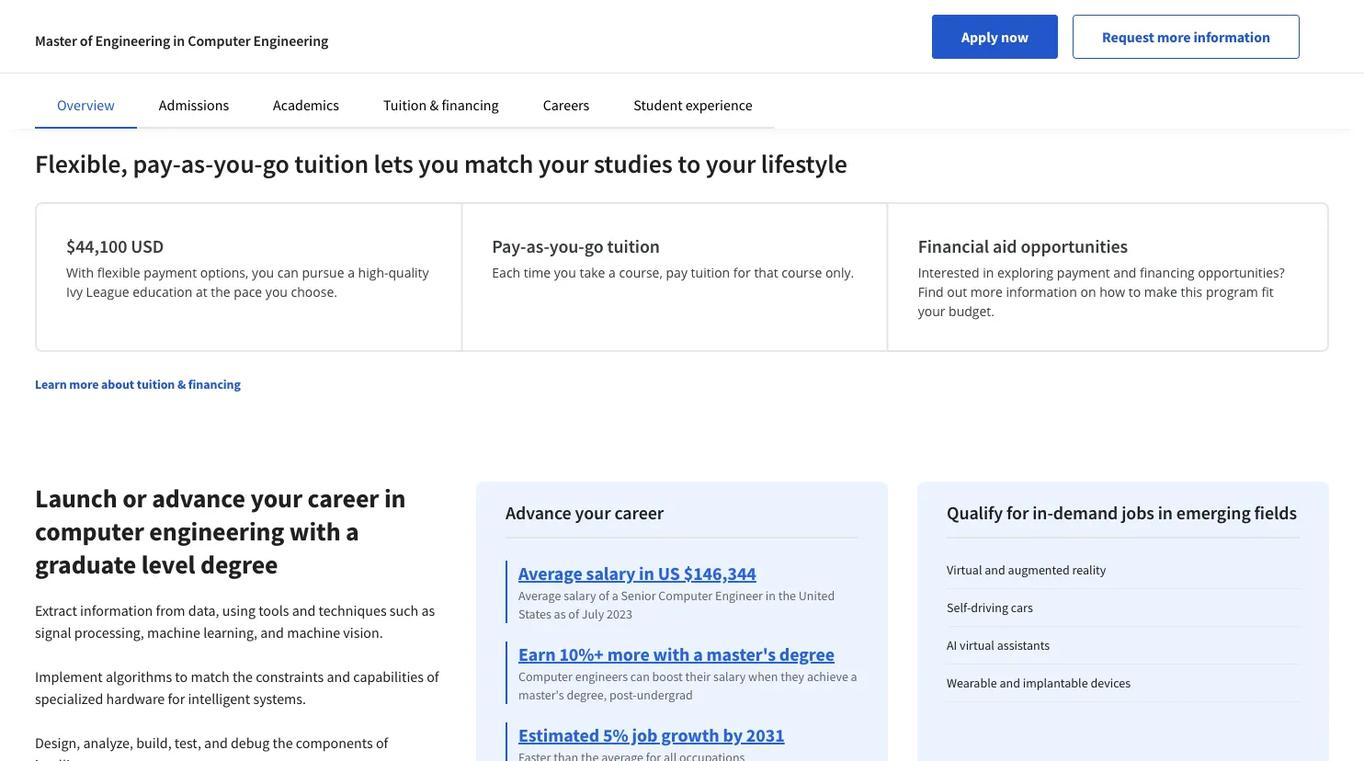 Task type: describe. For each thing, give the bounding box(es) containing it.
devices
[[1091, 675, 1131, 691]]

more inside financial aid opportunities interested in exploring payment and financing opportunities? find out more information on how to make this program fit your budget.
[[971, 283, 1003, 301]]

degree inside "earn 10%+ more with a master's degree computer engineers can boost their salary when they achieve a master's degree, post-undergrad"
[[780, 643, 835, 666]]

your down careers link
[[539, 148, 589, 180]]

the inside implement algorithms to match the constraints and capabilities of specialized hardware for intelligent systems.
[[233, 667, 253, 686]]

flexible
[[97, 264, 140, 281]]

apply
[[962, 28, 998, 46]]

a inside average salary in us $146,344 average salary of a senior computer engineer in the united states as of july 2023
[[612, 587, 619, 604]]

pay-as-you-go tuition list item
[[463, 204, 889, 350]]

the inside $44,100 usd with flexible payment options, you can pursue a high-quality ivy league education at the pace you choose.
[[211, 283, 230, 301]]

interested
[[918, 264, 980, 281]]

learn more  about tuition & financing link
[[35, 376, 241, 393]]

pay-as-you-go tuition each time you take a course, pay tuition for that course only.
[[492, 235, 854, 281]]

ai
[[947, 637, 957, 654]]

design, analyze, build, test, and debug the components of intelligent systems.
[[35, 734, 388, 761]]

learn more  about tuition & financing
[[35, 376, 241, 393]]

components
[[296, 734, 373, 752]]

$44,100 usd with flexible payment options, you can pursue a high-quality ivy league education at the pace you choose.
[[66, 235, 429, 301]]

or
[[122, 482, 147, 514]]

apply now
[[962, 28, 1029, 46]]

academics
[[273, 96, 339, 114]]

augmented
[[1008, 562, 1070, 578]]

tuition
[[383, 96, 427, 114]]

vision.
[[343, 623, 383, 642]]

1 engineering from the left
[[95, 31, 170, 50]]

admissions
[[159, 96, 229, 114]]

states
[[519, 606, 551, 622]]

average salary in us $146,344 link
[[519, 562, 757, 585]]

advance your career
[[506, 501, 664, 524]]

tuition up course,
[[607, 235, 660, 258]]

financial aid opportunities interested in exploring payment and financing opportunities? find out more information on how to make this program fit your budget.
[[918, 235, 1285, 320]]

0 vertical spatial match
[[464, 148, 534, 180]]

student experience link
[[634, 96, 753, 114]]

and right wearable
[[1000, 675, 1021, 691]]

earn 10%+ more with a master's degree link
[[519, 643, 835, 666]]

flexible,
[[35, 148, 128, 180]]

engineer
[[715, 587, 763, 604]]

tuition right about
[[137, 376, 175, 393]]

advance
[[506, 501, 572, 524]]

learning,
[[203, 623, 257, 642]]

you right pace
[[266, 283, 288, 301]]

pay
[[666, 264, 688, 281]]

growth
[[661, 724, 720, 747]]

wearable and implantable devices
[[947, 675, 1131, 691]]

degree,
[[567, 687, 607, 703]]

pay-
[[492, 235, 526, 258]]

as inside average salary in us $146,344 average salary of a senior computer engineer in the united states as of july 2023
[[554, 606, 566, 622]]

senior
[[621, 587, 656, 604]]

studies
[[594, 148, 673, 180]]

0 vertical spatial master's
[[707, 643, 776, 666]]

july
[[582, 606, 604, 622]]

constraints
[[256, 667, 324, 686]]

quality
[[388, 264, 429, 281]]

financial aid opportunities list item
[[889, 204, 1315, 350]]

intelligent inside design, analyze, build, test, and debug the components of intelligent systems.
[[35, 756, 97, 761]]

launch or advance your career in computer engineering with a graduate level degree
[[35, 482, 406, 581]]

2023
[[607, 606, 632, 622]]

more inside "earn 10%+ more with a master's degree computer engineers can boost their salary when they achieve a master's degree, post-undergrad"
[[608, 643, 650, 666]]

average salary in us $146,344 average salary of a senior computer engineer in the united states as of july 2023
[[519, 562, 835, 622]]

with
[[66, 264, 94, 281]]

computer inside average salary in us $146,344 average salary of a senior computer engineer in the united states as of july 2023
[[659, 587, 713, 604]]

exploring
[[998, 264, 1054, 281]]

level
[[141, 548, 195, 581]]

1 machine from the left
[[147, 623, 200, 642]]

estimated 5% job growth by 2031 link
[[519, 724, 785, 747]]

launch
[[35, 482, 117, 514]]

2 machine from the left
[[287, 623, 340, 642]]

pay-
[[133, 148, 181, 180]]

assistants
[[997, 637, 1050, 654]]

0 vertical spatial to
[[678, 148, 701, 180]]

systems. inside design, analyze, build, test, and debug the components of intelligent systems.
[[100, 756, 153, 761]]

of inside implement algorithms to match the constraints and capabilities of specialized hardware for intelligent systems.
[[427, 667, 439, 686]]

list containing $44,100 usd
[[35, 202, 1330, 352]]

learn
[[35, 376, 67, 393]]

undergrad
[[637, 687, 693, 703]]

you- inside pay-as-you-go tuition each time you take a course, pay tuition for that course only.
[[550, 235, 584, 258]]

options,
[[200, 264, 249, 281]]

processing,
[[74, 623, 144, 642]]

request more information button
[[1073, 15, 1300, 59]]

$44,100 usd list item
[[37, 204, 463, 350]]

opportunities
[[1021, 235, 1128, 258]]

and inside financial aid opportunities interested in exploring payment and financing opportunities? find out more information on how to make this program fit your budget.
[[1114, 264, 1137, 281]]

payment inside $44,100 usd with flexible payment options, you can pursue a high-quality ivy league education at the pace you choose.
[[144, 264, 197, 281]]

financing inside financial aid opportunities interested in exploring payment and financing opportunities? find out more information on how to make this program fit your budget.
[[1140, 264, 1195, 281]]

1 average from the top
[[519, 562, 583, 585]]

for inside pay-as-you-go tuition each time you take a course, pay tuition for that course only.
[[734, 264, 751, 281]]

time
[[524, 264, 551, 281]]

choose.
[[291, 283, 337, 301]]

0 vertical spatial as-
[[181, 148, 214, 180]]

self-
[[947, 599, 971, 616]]

computer
[[35, 515, 144, 547]]

demand
[[1053, 501, 1118, 524]]

algorithms
[[106, 667, 172, 686]]

in inside launch or advance your career in computer engineering with a graduate level degree
[[384, 482, 406, 514]]

fit
[[1262, 283, 1274, 301]]

a inside pay-as-you-go tuition each time you take a course, pay tuition for that course only.
[[609, 264, 616, 281]]

hardware
[[106, 690, 165, 708]]

tuition left lets
[[295, 148, 369, 180]]

implement algorithms to match the constraints and capabilities of specialized hardware for intelligent systems.
[[35, 667, 439, 708]]

go inside pay-as-you-go tuition each time you take a course, pay tuition for that course only.
[[584, 235, 604, 258]]

to inside implement algorithms to match the constraints and capabilities of specialized hardware for intelligent systems.
[[175, 667, 188, 686]]

of inside design, analyze, build, test, and debug the components of intelligent systems.
[[376, 734, 388, 752]]

intelligent inside implement algorithms to match the constraints and capabilities of specialized hardware for intelligent systems.
[[188, 690, 250, 708]]

student experience
[[634, 96, 753, 114]]

master of engineering in computer engineering
[[35, 31, 328, 50]]

information inside extract information from data, using tools and techniques such as signal processing, machine learning, and machine vision.
[[80, 601, 153, 620]]

degree inside launch or advance your career in computer engineering with a graduate level degree
[[200, 548, 278, 581]]

with inside "earn 10%+ more with a master's degree computer engineers can boost their salary when they achieve a master's degree, post-undergrad"
[[653, 643, 690, 666]]

united
[[799, 587, 835, 604]]

$44,100
[[66, 235, 127, 258]]

take
[[580, 264, 605, 281]]

the inside design, analyze, build, test, and debug the components of intelligent systems.
[[273, 734, 293, 752]]

a inside launch or advance your career in computer engineering with a graduate level degree
[[346, 515, 359, 547]]

by
[[723, 724, 743, 747]]

signal
[[35, 623, 71, 642]]

advance
[[152, 482, 245, 514]]

program
[[1206, 283, 1259, 301]]

they
[[781, 668, 805, 685]]

computer inside "earn 10%+ more with a master's degree computer engineers can boost their salary when they achieve a master's degree, post-undergrad"
[[519, 668, 573, 685]]

overview link
[[57, 96, 115, 114]]

capabilities
[[353, 667, 424, 686]]

in inside financial aid opportunities interested in exploring payment and financing opportunities? find out more information on how to make this program fit your budget.
[[983, 264, 994, 281]]

you right lets
[[418, 148, 459, 180]]

1 vertical spatial for
[[1007, 501, 1029, 524]]

high-
[[358, 264, 388, 281]]

a right achieve
[[851, 668, 858, 685]]

lets
[[374, 148, 413, 180]]



Task type: vqa. For each thing, say whether or not it's contained in the screenshot.
Overview "link"
yes



Task type: locate. For each thing, give the bounding box(es) containing it.
1 vertical spatial you-
[[550, 235, 584, 258]]

systems.
[[253, 690, 306, 708], [100, 756, 153, 761]]

0 horizontal spatial with
[[289, 515, 341, 547]]

education
[[133, 283, 192, 301]]

1 vertical spatial intelligent
[[35, 756, 97, 761]]

match down tuition & financing link at the top left of page
[[464, 148, 534, 180]]

your inside launch or advance your career in computer engineering with a graduate level degree
[[250, 482, 302, 514]]

0 horizontal spatial career
[[307, 482, 379, 514]]

as- inside pay-as-you-go tuition each time you take a course, pay tuition for that course only.
[[526, 235, 550, 258]]

1 vertical spatial &
[[177, 376, 186, 393]]

1 vertical spatial degree
[[780, 643, 835, 666]]

your up engineering
[[250, 482, 302, 514]]

qualify
[[947, 501, 1003, 524]]

to
[[678, 148, 701, 180], [1129, 283, 1141, 301], [175, 667, 188, 686]]

1 horizontal spatial to
[[678, 148, 701, 180]]

1 vertical spatial as-
[[526, 235, 550, 258]]

2 horizontal spatial for
[[1007, 501, 1029, 524]]

post-
[[610, 687, 637, 703]]

that
[[754, 264, 778, 281]]

as-
[[181, 148, 214, 180], [526, 235, 550, 258]]

1 horizontal spatial information
[[1006, 283, 1078, 301]]

engineering
[[149, 515, 284, 547]]

a left high-
[[348, 264, 355, 281]]

the right debug
[[273, 734, 293, 752]]

1 vertical spatial systems.
[[100, 756, 153, 761]]

list
[[35, 202, 1330, 352]]

0 horizontal spatial &
[[177, 376, 186, 393]]

your down find
[[918, 302, 946, 320]]

you left take
[[554, 264, 576, 281]]

1 vertical spatial to
[[1129, 283, 1141, 301]]

& right about
[[177, 376, 186, 393]]

a right take
[[609, 264, 616, 281]]

a up techniques
[[346, 515, 359, 547]]

1 vertical spatial with
[[653, 643, 690, 666]]

as inside extract information from data, using tools and techniques such as signal processing, machine learning, and machine vision.
[[421, 601, 435, 620]]

master's up when
[[707, 643, 776, 666]]

0 horizontal spatial can
[[278, 264, 299, 281]]

earn
[[519, 643, 556, 666]]

specialized
[[35, 690, 103, 708]]

2 horizontal spatial financing
[[1140, 264, 1195, 281]]

1 horizontal spatial payment
[[1057, 264, 1110, 281]]

each
[[492, 264, 521, 281]]

implantable
[[1023, 675, 1088, 691]]

and right tools
[[292, 601, 316, 620]]

for right the hardware at the bottom left of page
[[168, 690, 185, 708]]

master's
[[707, 643, 776, 666], [519, 687, 564, 703]]

this
[[1181, 283, 1203, 301]]

the right at
[[211, 283, 230, 301]]

to right the algorithms
[[175, 667, 188, 686]]

payment up education at left
[[144, 264, 197, 281]]

machine down from
[[147, 623, 200, 642]]

more right learn
[[69, 376, 99, 393]]

can up post-
[[631, 668, 650, 685]]

and down tools
[[260, 623, 284, 642]]

jobs
[[1122, 501, 1155, 524]]

virtual and augmented reality
[[947, 562, 1106, 578]]

more inside button
[[1157, 28, 1191, 46]]

careers link
[[543, 96, 590, 114]]

course,
[[619, 264, 663, 281]]

systems. inside implement algorithms to match the constraints and capabilities of specialized hardware for intelligent systems.
[[253, 690, 306, 708]]

1 vertical spatial computer
[[659, 587, 713, 604]]

more up budget.
[[971, 283, 1003, 301]]

achieve
[[807, 668, 848, 685]]

0 vertical spatial financing
[[442, 96, 499, 114]]

5%
[[603, 724, 628, 747]]

you- down admissions link
[[214, 148, 263, 180]]

a
[[348, 264, 355, 281], [609, 264, 616, 281], [346, 515, 359, 547], [612, 587, 619, 604], [693, 643, 703, 666], [851, 668, 858, 685]]

for inside implement algorithms to match the constraints and capabilities of specialized hardware for intelligent systems.
[[168, 690, 185, 708]]

your right advance
[[575, 501, 611, 524]]

estimated
[[519, 724, 600, 747]]

2 vertical spatial information
[[80, 601, 153, 620]]

the inside average salary in us $146,344 average salary of a senior computer engineer in the united states as of july 2023
[[778, 587, 796, 604]]

how
[[1100, 283, 1126, 301]]

0 vertical spatial salary
[[586, 562, 636, 585]]

such
[[390, 601, 419, 620]]

0 vertical spatial information
[[1194, 28, 1271, 46]]

engineering up academics
[[253, 31, 328, 50]]

a up the "2023" on the left of the page
[[612, 587, 619, 604]]

your down the experience
[[706, 148, 756, 180]]

careers
[[543, 96, 590, 114]]

design,
[[35, 734, 80, 752]]

1 vertical spatial go
[[584, 235, 604, 258]]

can
[[278, 264, 299, 281], [631, 668, 650, 685]]

financing
[[442, 96, 499, 114], [1140, 264, 1195, 281], [188, 376, 241, 393]]

2 horizontal spatial information
[[1194, 28, 1271, 46]]

1 horizontal spatial machine
[[287, 623, 340, 642]]

payment
[[144, 264, 197, 281], [1057, 264, 1110, 281]]

1 horizontal spatial engineering
[[253, 31, 328, 50]]

ai virtual assistants
[[947, 637, 1050, 654]]

0 horizontal spatial intelligent
[[35, 756, 97, 761]]

1 vertical spatial financing
[[1140, 264, 1195, 281]]

1 horizontal spatial intelligent
[[188, 690, 250, 708]]

pursue
[[302, 264, 344, 281]]

2 vertical spatial salary
[[714, 668, 746, 685]]

degree
[[200, 548, 278, 581], [780, 643, 835, 666]]

request
[[1102, 28, 1155, 46]]

intelligent down the design,
[[35, 756, 97, 761]]

2 payment from the left
[[1057, 264, 1110, 281]]

0 vertical spatial computer
[[188, 31, 251, 50]]

intelligent up design, analyze, build, test, and debug the components of intelligent systems.
[[188, 690, 250, 708]]

match down learning,
[[191, 667, 230, 686]]

you inside pay-as-you-go tuition each time you take a course, pay tuition for that course only.
[[554, 264, 576, 281]]

2 vertical spatial financing
[[188, 376, 241, 393]]

1 horizontal spatial go
[[584, 235, 604, 258]]

2 average from the top
[[519, 587, 561, 604]]

tuition right pay
[[691, 264, 730, 281]]

extract information from data, using tools and techniques such as signal processing, machine learning, and machine vision.
[[35, 601, 435, 642]]

machine down techniques
[[287, 623, 340, 642]]

can inside $44,100 usd with flexible payment options, you can pursue a high-quality ivy league education at the pace you choose.
[[278, 264, 299, 281]]

1 horizontal spatial computer
[[519, 668, 573, 685]]

1 horizontal spatial as-
[[526, 235, 550, 258]]

course
[[782, 264, 822, 281]]

qualify for in-demand jobs in emerging fields
[[947, 501, 1297, 524]]

your inside financial aid opportunities interested in exploring payment and financing opportunities? find out more information on how to make this program fit your budget.
[[918, 302, 946, 320]]

0 horizontal spatial match
[[191, 667, 230, 686]]

build,
[[136, 734, 172, 752]]

0 vertical spatial with
[[289, 515, 341, 547]]

2 engineering from the left
[[253, 31, 328, 50]]

and inside implement algorithms to match the constraints and capabilities of specialized hardware for intelligent systems.
[[327, 667, 350, 686]]

salary up senior
[[586, 562, 636, 585]]

us
[[658, 562, 680, 585]]

and up "how"
[[1114, 264, 1137, 281]]

pace
[[234, 283, 262, 301]]

go down academics
[[263, 148, 289, 180]]

salary up july
[[564, 587, 596, 604]]

1 payment from the left
[[144, 264, 197, 281]]

using
[[222, 601, 256, 620]]

of right components
[[376, 734, 388, 752]]

the left united
[[778, 587, 796, 604]]

0 vertical spatial average
[[519, 562, 583, 585]]

payment inside financial aid opportunities interested in exploring payment and financing opportunities? find out more information on how to make this program fit your budget.
[[1057, 264, 1110, 281]]

0 horizontal spatial you-
[[214, 148, 263, 180]]

0 horizontal spatial as
[[421, 601, 435, 620]]

as right states
[[554, 606, 566, 622]]

a inside $44,100 usd with flexible payment options, you can pursue a high-quality ivy league education at the pace you choose.
[[348, 264, 355, 281]]

0 horizontal spatial engineering
[[95, 31, 170, 50]]

graduate
[[35, 548, 136, 581]]

1 horizontal spatial career
[[615, 501, 664, 524]]

and right the constraints
[[327, 667, 350, 686]]

2031
[[746, 724, 785, 747]]

0 horizontal spatial machine
[[147, 623, 200, 642]]

for left that
[[734, 264, 751, 281]]

salary right the their
[[714, 668, 746, 685]]

only.
[[826, 264, 854, 281]]

analyze,
[[83, 734, 133, 752]]

career inside launch or advance your career in computer engineering with a graduate level degree
[[307, 482, 379, 514]]

as- down admissions
[[181, 148, 214, 180]]

1 horizontal spatial match
[[464, 148, 534, 180]]

you- up take
[[550, 235, 584, 258]]

tuition
[[295, 148, 369, 180], [607, 235, 660, 258], [691, 264, 730, 281], [137, 376, 175, 393]]

0 vertical spatial for
[[734, 264, 751, 281]]

out
[[947, 283, 967, 301]]

1 vertical spatial information
[[1006, 283, 1078, 301]]

1 vertical spatial match
[[191, 667, 230, 686]]

as- up the time
[[526, 235, 550, 258]]

0 horizontal spatial go
[[263, 148, 289, 180]]

1 horizontal spatial degree
[[780, 643, 835, 666]]

0 vertical spatial systems.
[[253, 690, 306, 708]]

make
[[1145, 283, 1178, 301]]

computer up admissions
[[188, 31, 251, 50]]

with up boost
[[653, 643, 690, 666]]

2 horizontal spatial computer
[[659, 587, 713, 604]]

1 horizontal spatial &
[[430, 96, 439, 114]]

computer down earn
[[519, 668, 573, 685]]

0 horizontal spatial computer
[[188, 31, 251, 50]]

2 horizontal spatial to
[[1129, 283, 1141, 301]]

1 horizontal spatial as
[[554, 606, 566, 622]]

cars
[[1011, 599, 1033, 616]]

a up the their
[[693, 643, 703, 666]]

usd
[[131, 235, 164, 258]]

0 vertical spatial degree
[[200, 548, 278, 581]]

for left in-
[[1007, 501, 1029, 524]]

1 vertical spatial can
[[631, 668, 650, 685]]

and right test,
[[204, 734, 228, 752]]

0 horizontal spatial master's
[[519, 687, 564, 703]]

job
[[632, 724, 658, 747]]

& right tuition
[[430, 96, 439, 114]]

0 horizontal spatial to
[[175, 667, 188, 686]]

1 vertical spatial master's
[[519, 687, 564, 703]]

with up techniques
[[289, 515, 341, 547]]

1 horizontal spatial for
[[734, 264, 751, 281]]

$146,344
[[684, 562, 757, 585]]

0 vertical spatial you-
[[214, 148, 263, 180]]

payment up on
[[1057, 264, 1110, 281]]

systems. down analyze,
[[100, 756, 153, 761]]

tools
[[259, 601, 289, 620]]

more up engineers
[[608, 643, 650, 666]]

about
[[101, 376, 134, 393]]

with inside launch or advance your career in computer engineering with a graduate level degree
[[289, 515, 341, 547]]

emerging
[[1177, 501, 1251, 524]]

and inside design, analyze, build, test, and debug the components of intelligent systems.
[[204, 734, 228, 752]]

financial
[[918, 235, 989, 258]]

budget.
[[949, 302, 995, 320]]

virtual
[[960, 637, 995, 654]]

2 vertical spatial to
[[175, 667, 188, 686]]

degree up they at the right bottom of page
[[780, 643, 835, 666]]

of left july
[[569, 606, 579, 622]]

0 vertical spatial go
[[263, 148, 289, 180]]

1 horizontal spatial can
[[631, 668, 650, 685]]

0 vertical spatial intelligent
[[188, 690, 250, 708]]

1 horizontal spatial with
[[653, 643, 690, 666]]

of
[[80, 31, 92, 50], [599, 587, 610, 604], [569, 606, 579, 622], [427, 667, 439, 686], [376, 734, 388, 752]]

academics link
[[273, 96, 339, 114]]

find
[[918, 283, 944, 301]]

virtual
[[947, 562, 982, 578]]

as right such
[[421, 601, 435, 620]]

information inside button
[[1194, 28, 1271, 46]]

when
[[749, 668, 778, 685]]

more
[[1157, 28, 1191, 46], [971, 283, 1003, 301], [69, 376, 99, 393], [608, 643, 650, 666]]

0 horizontal spatial financing
[[188, 376, 241, 393]]

1 vertical spatial salary
[[564, 587, 596, 604]]

computer down us
[[659, 587, 713, 604]]

to right the studies
[[678, 148, 701, 180]]

0 horizontal spatial degree
[[200, 548, 278, 581]]

1 horizontal spatial master's
[[707, 643, 776, 666]]

match inside implement algorithms to match the constraints and capabilities of specialized hardware for intelligent systems.
[[191, 667, 230, 686]]

engineers
[[575, 668, 628, 685]]

match
[[464, 148, 534, 180], [191, 667, 230, 686]]

the down learning,
[[233, 667, 253, 686]]

information inside financial aid opportunities interested in exploring payment and financing opportunities? find out more information on how to make this program fit your budget.
[[1006, 283, 1078, 301]]

and right virtual
[[985, 562, 1006, 578]]

can up choose. on the top left
[[278, 264, 299, 281]]

information
[[1194, 28, 1271, 46], [1006, 283, 1078, 301], [80, 601, 153, 620]]

0 horizontal spatial payment
[[144, 264, 197, 281]]

0 vertical spatial can
[[278, 264, 299, 281]]

systems. down the constraints
[[253, 690, 306, 708]]

lifestyle
[[761, 148, 848, 180]]

wearable
[[947, 675, 997, 691]]

1 horizontal spatial you-
[[550, 235, 584, 258]]

flexible, pay-as-you-go tuition lets you match your studies to your lifestyle
[[35, 148, 848, 180]]

of right capabilities
[[427, 667, 439, 686]]

2 vertical spatial for
[[168, 690, 185, 708]]

0 horizontal spatial for
[[168, 690, 185, 708]]

0 horizontal spatial systems.
[[100, 756, 153, 761]]

aid
[[993, 235, 1017, 258]]

degree down engineering
[[200, 548, 278, 581]]

1 vertical spatial average
[[519, 587, 561, 604]]

master's down earn
[[519, 687, 564, 703]]

of up july
[[599, 587, 610, 604]]

engineering right master
[[95, 31, 170, 50]]

1 horizontal spatial financing
[[442, 96, 499, 114]]

go up take
[[584, 235, 604, 258]]

salary inside "earn 10%+ more with a master's degree computer engineers can boost their salary when they achieve a master's degree, post-undergrad"
[[714, 668, 746, 685]]

0 horizontal spatial as-
[[181, 148, 214, 180]]

to right "how"
[[1129, 283, 1141, 301]]

0 vertical spatial &
[[430, 96, 439, 114]]

more right request
[[1157, 28, 1191, 46]]

to inside financial aid opportunities interested in exploring payment and financing opportunities? find out more information on how to make this program fit your budget.
[[1129, 283, 1141, 301]]

reality
[[1073, 562, 1106, 578]]

overview
[[57, 96, 115, 114]]

now
[[1001, 28, 1029, 46]]

of right master
[[80, 31, 92, 50]]

2 vertical spatial computer
[[519, 668, 573, 685]]

tuition & financing link
[[383, 96, 499, 114]]

0 horizontal spatial information
[[80, 601, 153, 620]]

1 horizontal spatial systems.
[[253, 690, 306, 708]]

apply now button
[[932, 15, 1058, 59]]

opportunities?
[[1198, 264, 1285, 281]]

in-
[[1033, 501, 1054, 524]]

driving
[[971, 599, 1009, 616]]

you up pace
[[252, 264, 274, 281]]

computer
[[188, 31, 251, 50], [659, 587, 713, 604], [519, 668, 573, 685]]

can inside "earn 10%+ more with a master's degree computer engineers can boost their salary when they achieve a master's degree, post-undergrad"
[[631, 668, 650, 685]]



